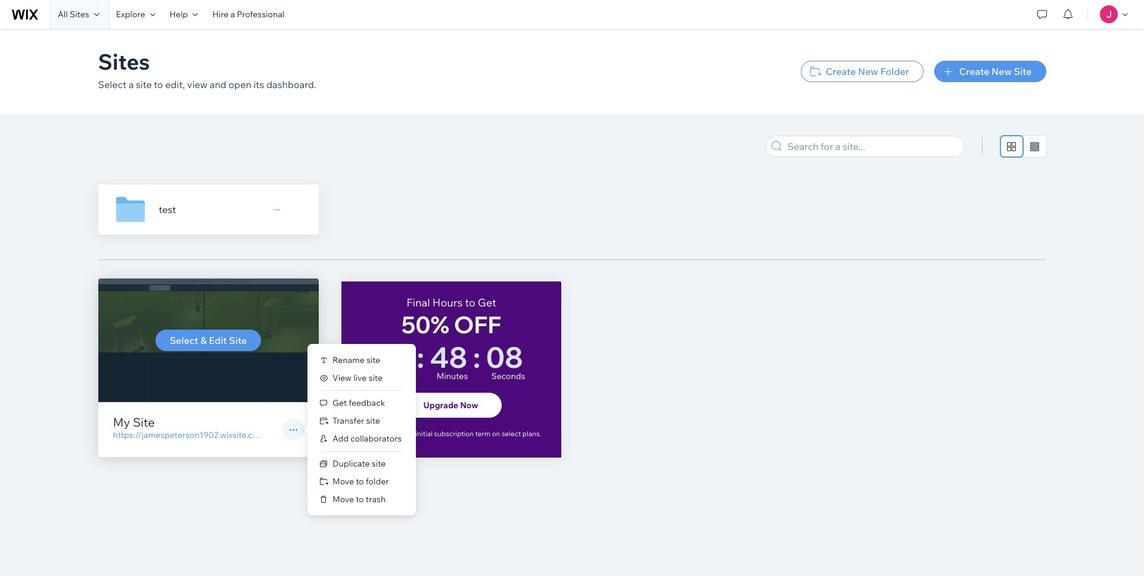 Task type: vqa. For each thing, say whether or not it's contained in the screenshot.
Create New Site button
yes



Task type: locate. For each thing, give the bounding box(es) containing it.
initial left the 20,
[[406, 434, 423, 443]]

december
[[395, 425, 429, 434]]

select for select & edit site
[[170, 335, 198, 347]]

1 horizontal spatial create
[[959, 66, 989, 77]]

1 new from the left
[[858, 66, 878, 77]]

1 - from the left
[[400, 302, 403, 315]]

duplicate site
[[333, 459, 386, 470]]

initial inside offer ends december 20, 2023 (11:59 pm pt). valid for the initial subscription term only.
[[406, 434, 423, 443]]

for
[[522, 425, 531, 434], [393, 430, 402, 439]]

2 vertical spatial select
[[386, 358, 418, 371]]

to left edit,
[[154, 79, 163, 91]]

site
[[1014, 66, 1032, 77], [229, 335, 247, 347], [133, 415, 155, 430]]

new
[[858, 66, 878, 77], [992, 66, 1012, 77]]

site
[[136, 79, 152, 91], [366, 355, 380, 366], [369, 373, 383, 384], [366, 416, 380, 427], [283, 430, 297, 441], [372, 459, 386, 470]]

to
[[154, 79, 163, 91], [465, 296, 475, 310], [356, 477, 364, 487], [356, 495, 364, 505]]

1 horizontal spatial select
[[170, 335, 198, 347]]

select for select wix premium plans
[[386, 358, 418, 371]]

a right hire
[[230, 9, 235, 20]]

new for folder
[[858, 66, 878, 77]]

transfer site
[[333, 416, 380, 427]]

hours left wix
[[384, 371, 408, 382]]

create for create new folder
[[826, 66, 856, 77]]

0 vertical spatial a
[[230, 9, 235, 20]]

create
[[826, 66, 856, 77], [959, 66, 989, 77]]

new inside create new folder button
[[858, 66, 878, 77]]

plans.
[[522, 430, 541, 439]]

sites inside the "sites select a site to edit, view and open its dashboard."
[[98, 48, 150, 75]]

time
[[446, 302, 471, 315]]

open
[[229, 79, 251, 91]]

1 horizontal spatial site
[[229, 335, 247, 347]]

0 horizontal spatial a
[[129, 79, 134, 91]]

1 horizontal spatial -
[[499, 302, 503, 315]]

ends
[[378, 425, 394, 434]]

on
[[492, 430, 500, 439]]

move down the move to folder
[[333, 495, 354, 505]]

1 : from the left
[[417, 340, 424, 375]]

site left add on the bottom of page
[[283, 430, 297, 441]]

the
[[533, 425, 543, 434], [403, 430, 414, 439]]

2 now from the top
[[460, 400, 478, 411]]

add collaborators button
[[307, 430, 416, 448]]

final hours to get
[[407, 296, 496, 310]]

new inside create new site button
[[992, 66, 1012, 77]]

2 move from the top
[[333, 495, 354, 505]]

1 vertical spatial sites
[[98, 48, 150, 75]]

move for move to folder
[[333, 477, 354, 487]]

the right ends at bottom left
[[403, 430, 414, 439]]

site inside button
[[1014, 66, 1032, 77]]

sale
[[361, 430, 375, 439]]

48
[[430, 340, 467, 375]]

select inside "button"
[[170, 335, 198, 347]]

site up "folder"
[[372, 459, 386, 470]]

limited
[[405, 302, 443, 315]]

a
[[230, 9, 235, 20], [129, 79, 134, 91]]

0 horizontal spatial create
[[826, 66, 856, 77]]

2 vertical spatial site
[[133, 415, 155, 430]]

get feedback
[[333, 398, 385, 409]]

create inside button
[[959, 66, 989, 77]]

to left the trash
[[356, 495, 364, 505]]

0 horizontal spatial select
[[98, 79, 126, 91]]

upgrade now link
[[400, 393, 501, 418]]

1 horizontal spatial get
[[478, 296, 496, 310]]

hours right final
[[433, 296, 463, 310]]

site left edit,
[[136, 79, 152, 91]]

2 horizontal spatial select
[[386, 358, 418, 371]]

1 vertical spatial move
[[333, 495, 354, 505]]

term left the only.
[[466, 434, 481, 443]]

hours
[[433, 296, 463, 310], [384, 371, 408, 382]]

1 vertical spatial select
[[170, 335, 198, 347]]

my site https://jamespeterson1902.wixsite.com/my-site
[[113, 415, 297, 441]]

sites down explore
[[98, 48, 150, 75]]

a inside the "sites select a site to edit, view and open its dashboard."
[[129, 79, 134, 91]]

move for move to trash
[[333, 495, 354, 505]]

site up the sale
[[366, 416, 380, 427]]

initial
[[415, 430, 433, 439], [406, 434, 423, 443]]

select
[[98, 79, 126, 91], [170, 335, 198, 347], [386, 358, 418, 371]]

create inside button
[[826, 66, 856, 77]]

menu containing rename site
[[307, 352, 416, 509]]

transfer site button
[[307, 412, 416, 430]]

1 horizontal spatial new
[[992, 66, 1012, 77]]

1 vertical spatial site
[[229, 335, 247, 347]]

-
[[400, 302, 403, 315], [499, 302, 503, 315]]

0 horizontal spatial -
[[400, 302, 403, 315]]

create new folder
[[826, 66, 909, 77]]

0 horizontal spatial get
[[333, 398, 347, 409]]

move down duplicate
[[333, 477, 354, 487]]

1 vertical spatial get
[[333, 398, 347, 409]]

&
[[200, 335, 207, 347]]

sites right all
[[70, 9, 89, 20]]

site up view live site button
[[366, 355, 380, 366]]

- left final
[[400, 302, 403, 315]]

2 new from the left
[[992, 66, 1012, 77]]

0 vertical spatial select
[[98, 79, 126, 91]]

0 horizontal spatial new
[[858, 66, 878, 77]]

add
[[333, 434, 349, 445]]

valid
[[505, 425, 521, 434]]

1 horizontal spatial the
[[533, 425, 543, 434]]

2 create from the left
[[959, 66, 989, 77]]

to left "folder"
[[356, 477, 364, 487]]

a left edit,
[[129, 79, 134, 91]]

2 horizontal spatial site
[[1014, 66, 1032, 77]]

get up off
[[478, 296, 496, 310]]

the right valid
[[533, 425, 543, 434]]

get up transfer at the bottom left of the page
[[333, 398, 347, 409]]

subscription
[[434, 430, 474, 439], [424, 434, 464, 443]]

plans
[[489, 358, 516, 371]]

site inside the "sites select a site to edit, view and open its dashboard."
[[136, 79, 152, 91]]

0 horizontal spatial sites
[[70, 9, 89, 20]]

site inside "button"
[[366, 416, 380, 427]]

rename site button
[[307, 352, 416, 369]]

1 horizontal spatial for
[[522, 425, 531, 434]]

1 vertical spatial a
[[129, 79, 134, 91]]

menu
[[307, 352, 416, 509]]

create for create new site
[[959, 66, 989, 77]]

1 horizontal spatial :
[[473, 340, 480, 375]]

site right live
[[369, 373, 383, 384]]

0 horizontal spatial hours
[[384, 371, 408, 382]]

0 vertical spatial site
[[1014, 66, 1032, 77]]

1 horizontal spatial sites
[[98, 48, 150, 75]]

0 vertical spatial hours
[[433, 296, 463, 310]]

- right only
[[499, 302, 503, 315]]

to inside move to folder button
[[356, 477, 364, 487]]

1 now from the top
[[460, 395, 481, 407]]

:
[[417, 340, 424, 375], [473, 340, 480, 375]]

1 move from the top
[[333, 477, 354, 487]]

dashboard.
[[266, 79, 316, 91]]

valid
[[376, 430, 391, 439]]

: left 'plans'
[[473, 340, 480, 375]]

all
[[58, 9, 68, 20]]

its
[[253, 79, 264, 91]]

sites
[[70, 9, 89, 20], [98, 48, 150, 75]]

get
[[478, 296, 496, 310], [333, 398, 347, 409]]

https://jamespeterson1902.wixsite.com/my-
[[113, 430, 283, 441]]

all sites
[[58, 9, 89, 20]]

term left on on the bottom left of the page
[[475, 430, 490, 439]]

: right 12
[[417, 340, 424, 375]]

the inside offer ends december 20, 2023 (11:59 pm pt). valid for the initial subscription term only.
[[533, 425, 543, 434]]

0 horizontal spatial :
[[417, 340, 424, 375]]

trash
[[366, 495, 386, 505]]

0 horizontal spatial site
[[133, 415, 155, 430]]

upgrade
[[423, 400, 458, 411]]

site inside button
[[372, 459, 386, 470]]

0 vertical spatial move
[[333, 477, 354, 487]]

1 create from the left
[[826, 66, 856, 77]]

now for save now
[[460, 395, 481, 407]]



Task type: describe. For each thing, give the bounding box(es) containing it.
live
[[353, 373, 367, 384]]

sites select a site to edit, view and open its dashboard.
[[98, 48, 316, 91]]

folder
[[366, 477, 389, 487]]

(11:59
[[459, 425, 477, 434]]

off
[[454, 310, 502, 340]]

0 vertical spatial get
[[478, 296, 496, 310]]

save now link
[[408, 388, 509, 414]]

to inside move to trash button
[[356, 495, 364, 505]]

view
[[333, 373, 352, 384]]

offer
[[359, 425, 376, 434]]

08
[[486, 340, 523, 375]]

view live site button
[[307, 369, 416, 387]]

only.
[[482, 434, 497, 443]]

0 horizontal spatial for
[[393, 430, 402, 439]]

12
[[380, 340, 411, 375]]

create new site button
[[934, 61, 1046, 82]]

site inside button
[[369, 373, 383, 384]]

save
[[436, 395, 458, 407]]

seconds
[[491, 371, 525, 382]]

pt).
[[491, 425, 503, 434]]

move to trash button
[[307, 491, 416, 509]]

1 horizontal spatial hours
[[433, 296, 463, 310]]

Search for a site... field
[[784, 136, 960, 157]]

move to trash
[[333, 495, 386, 505]]

2 : from the left
[[473, 340, 480, 375]]

site inside my site https://jamespeterson1902.wixsite.com/my-site
[[283, 430, 297, 441]]

duplicate
[[333, 459, 370, 470]]

and
[[210, 79, 226, 91]]

subscription inside offer ends december 20, 2023 (11:59 pm pt). valid for the initial subscription term only.
[[424, 434, 464, 443]]

site inside "button"
[[229, 335, 247, 347]]

20,
[[430, 425, 440, 434]]

final
[[407, 296, 430, 310]]

select
[[502, 430, 521, 439]]

wix
[[420, 358, 439, 371]]

duplicate site button
[[307, 455, 416, 473]]

feedback
[[349, 398, 385, 409]]

my
[[113, 415, 130, 430]]

select inside the "sites select a site to edit, view and open its dashboard."
[[98, 79, 126, 91]]

50%
[[401, 310, 449, 340]]

view
[[187, 79, 207, 91]]

move to folder
[[333, 477, 389, 487]]

get feedback button
[[307, 394, 416, 412]]

2 - from the left
[[499, 302, 503, 315]]

- limited time only - 50% off
[[400, 302, 503, 340]]

select & edit site
[[170, 335, 247, 347]]

edit
[[209, 335, 227, 347]]

1 vertical spatial hours
[[384, 371, 408, 382]]

pm
[[479, 425, 490, 434]]

move to folder button
[[307, 473, 416, 491]]

12 : 48 : 08
[[380, 340, 523, 375]]

upgrade now
[[423, 400, 478, 411]]

offer ends december 20, 2023 (11:59 pm pt). valid for the initial subscription term only.
[[359, 425, 543, 443]]

rename site
[[333, 355, 380, 366]]

hire a professional
[[212, 9, 284, 20]]

site inside button
[[366, 355, 380, 366]]

test
[[159, 204, 176, 216]]

save now
[[436, 395, 481, 407]]

transfer
[[333, 416, 364, 427]]

add collaborators
[[333, 434, 402, 445]]

term inside offer ends december 20, 2023 (11:59 pm pt). valid for the initial subscription term only.
[[466, 434, 481, 443]]

2023
[[441, 425, 457, 434]]

sale valid for the initial subscription term on select plans.
[[361, 430, 541, 439]]

folder
[[880, 66, 909, 77]]

to inside the "sites select a site to edit, view and open its dashboard."
[[154, 79, 163, 91]]

view live site
[[333, 373, 383, 384]]

hire a professional link
[[205, 0, 292, 29]]

select wix premium plans
[[386, 358, 516, 371]]

new for site
[[992, 66, 1012, 77]]

now for upgrade now
[[460, 400, 478, 411]]

for inside offer ends december 20, 2023 (11:59 pm pt). valid for the initial subscription term only.
[[522, 425, 531, 434]]

site inside my site https://jamespeterson1902.wixsite.com/my-site
[[133, 415, 155, 430]]

explore
[[116, 9, 145, 20]]

help
[[170, 9, 188, 20]]

collaborators
[[351, 434, 402, 445]]

minutes
[[437, 371, 468, 382]]

to up off
[[465, 296, 475, 310]]

edit,
[[165, 79, 185, 91]]

rename
[[333, 355, 365, 366]]

premium
[[441, 358, 486, 371]]

select & edit site button
[[155, 330, 261, 352]]

professional
[[237, 9, 284, 20]]

1 horizontal spatial a
[[230, 9, 235, 20]]

help button
[[162, 0, 205, 29]]

hire
[[212, 9, 229, 20]]

only
[[473, 302, 497, 315]]

initial left the 2023
[[415, 430, 433, 439]]

get inside button
[[333, 398, 347, 409]]

0 horizontal spatial the
[[403, 430, 414, 439]]

create new folder button
[[801, 61, 924, 82]]

0 vertical spatial sites
[[70, 9, 89, 20]]

create new site
[[959, 66, 1032, 77]]



